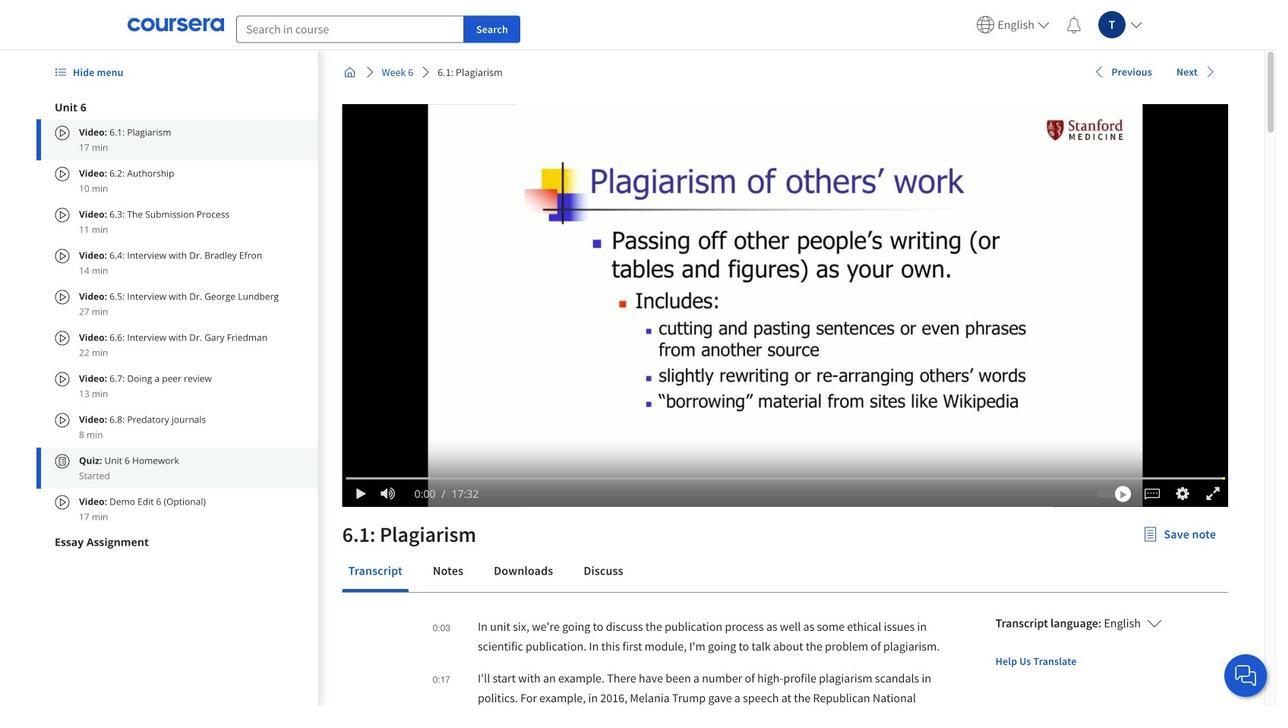 Task type: describe. For each thing, give the bounding box(es) containing it.
mute image
[[378, 486, 398, 501]]

full screen image
[[1204, 486, 1224, 501]]

play image
[[354, 487, 369, 500]]

coursera image
[[128, 13, 224, 37]]

related lecture content tabs tab list
[[342, 553, 1229, 592]]

video progress slider
[[346, 477, 1226, 480]]

0 minutes 0 seconds element
[[415, 488, 436, 499]]

Search in course text field
[[236, 16, 464, 43]]



Task type: vqa. For each thing, say whether or not it's contained in the screenshot.
"Video Progress" slider
yes



Task type: locate. For each thing, give the bounding box(es) containing it.
17 minutes 32 seconds element
[[452, 488, 479, 499]]

home image
[[344, 66, 356, 78]]



